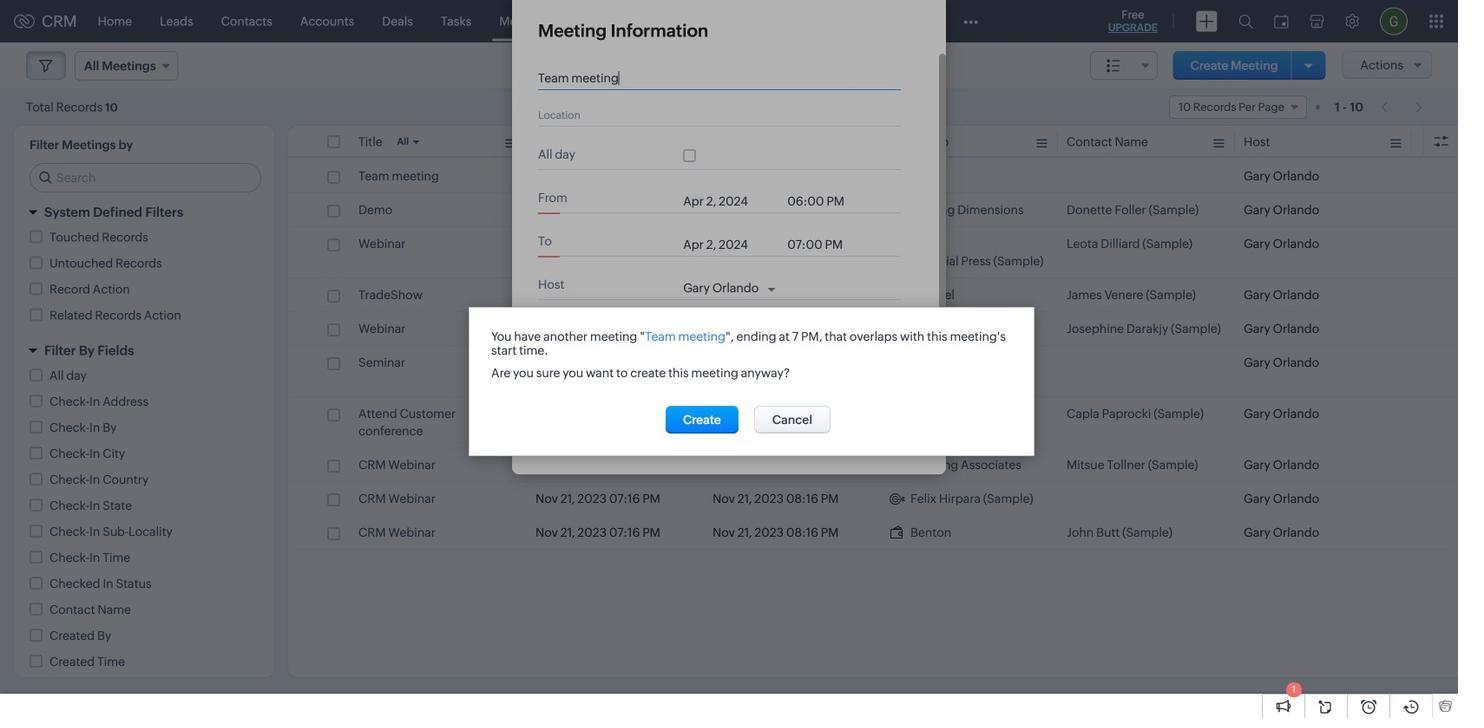 Task type: locate. For each thing, give the bounding box(es) containing it.
1 vertical spatial mmm d, yyyy text field
[[683, 238, 779, 252]]

calendar image
[[1274, 14, 1289, 28]]

create menu image
[[1196, 11, 1218, 32]]

row group
[[288, 160, 1458, 550]]

0 vertical spatial mmm d, yyyy text field
[[683, 194, 779, 208]]

create menu element
[[1186, 0, 1228, 42]]

profile image
[[1380, 7, 1408, 35]]

1 mmm d, yyyy text field from the top
[[683, 194, 779, 208]]

hh:mm a text field
[[787, 238, 857, 252]]

mmm d, yyyy text field
[[683, 194, 779, 208], [683, 238, 779, 252]]

search element
[[1228, 0, 1264, 43]]

navigation
[[1372, 95, 1432, 120]]

mmm d, yyyy text field for hh:mm a text field
[[683, 194, 779, 208]]

None button
[[666, 406, 738, 434], [754, 406, 831, 434], [776, 425, 853, 453], [862, 425, 924, 453], [666, 406, 738, 434], [754, 406, 831, 434], [776, 425, 853, 453], [862, 425, 924, 453]]

2 mmm d, yyyy text field from the top
[[683, 238, 779, 252]]



Task type: vqa. For each thing, say whether or not it's contained in the screenshot.
Search icon
yes



Task type: describe. For each thing, give the bounding box(es) containing it.
logo image
[[14, 14, 35, 28]]

profile element
[[1370, 0, 1418, 42]]

mmm d, yyyy text field for hh:mm a text box
[[683, 238, 779, 252]]

hh:mm a text field
[[787, 194, 857, 208]]

search image
[[1239, 14, 1253, 29]]

Search text field
[[30, 164, 260, 192]]



